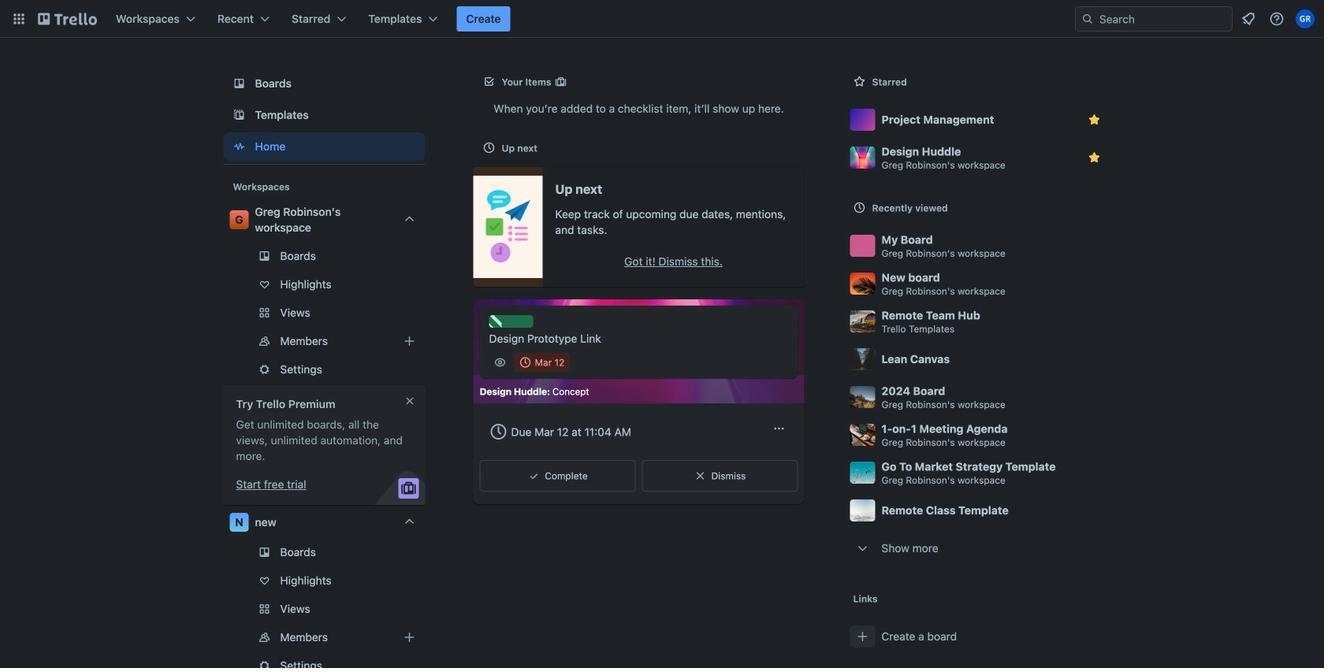 Task type: describe. For each thing, give the bounding box(es) containing it.
board image
[[230, 74, 249, 93]]

2 add image from the top
[[400, 628, 419, 647]]

greg robinson (gregrobinson96) image
[[1296, 9, 1315, 28]]

template board image
[[230, 106, 249, 125]]

click to unstar design huddle . it will be removed from your starred list. image
[[1087, 150, 1102, 166]]

primary element
[[0, 0, 1324, 38]]



Task type: vqa. For each thing, say whether or not it's contained in the screenshot.
James Peterson (jamespeterson93) ICON
no



Task type: locate. For each thing, give the bounding box(es) containing it.
back to home image
[[38, 6, 97, 32]]

color: green, title: none image
[[489, 315, 533, 328]]

0 vertical spatial add image
[[400, 332, 419, 351]]

1 vertical spatial add image
[[400, 628, 419, 647]]

click to unstar project management. it will be removed from your starred list. image
[[1087, 112, 1102, 128]]

open information menu image
[[1269, 11, 1285, 27]]

add image
[[400, 332, 419, 351], [400, 628, 419, 647]]

home image
[[230, 137, 249, 156]]

Search field
[[1094, 8, 1232, 30]]

1 add image from the top
[[400, 332, 419, 351]]

0 notifications image
[[1239, 9, 1258, 28]]

search image
[[1081, 13, 1094, 25]]



